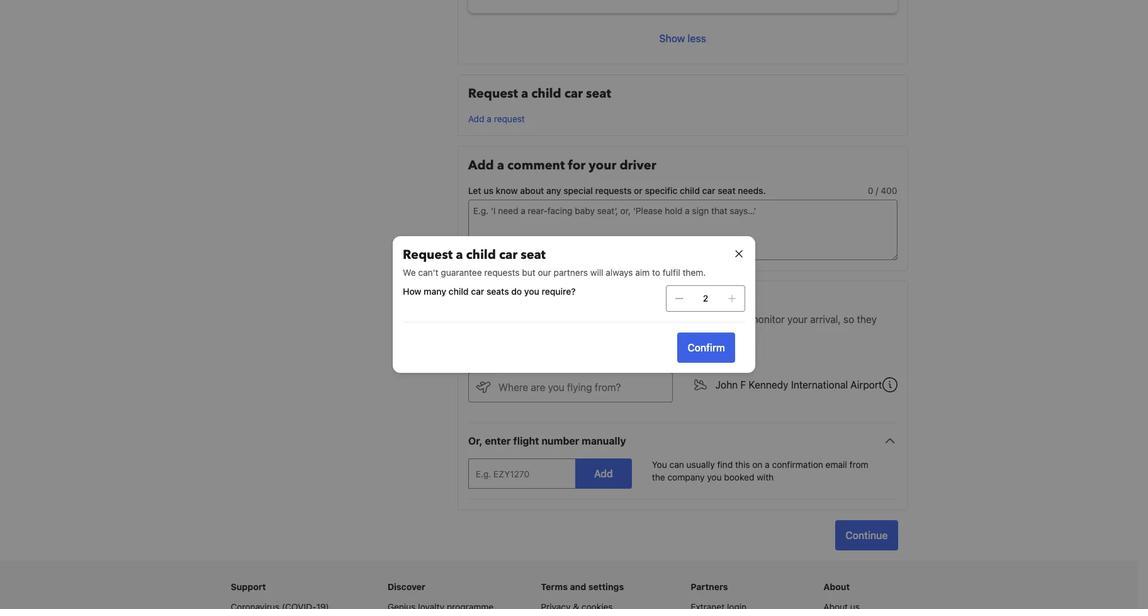 Task type: locate. For each thing, give the bounding box(es) containing it.
your right for
[[589, 157, 617, 174]]

0 vertical spatial know
[[496, 185, 518, 196]]

a right on
[[765, 459, 770, 470]]

you down usually
[[707, 472, 722, 482]]

0 horizontal spatial find
[[538, 314, 556, 325]]

0 vertical spatial requests
[[596, 185, 632, 196]]

1 vertical spatial requests
[[485, 267, 520, 278]]

seat
[[586, 85, 611, 102], [718, 185, 736, 196], [521, 246, 546, 263]]

1 horizontal spatial will
[[733, 314, 747, 325]]

to
[[652, 267, 661, 278], [527, 314, 536, 325], [557, 329, 567, 340], [725, 354, 735, 365]]

flight left "details"
[[621, 314, 644, 325]]

child for how many child car seats do you require?
[[449, 286, 469, 297]]

seat for request a child car seat we can't guarantee requests but our partners will always aim to fulfil them.
[[521, 246, 546, 263]]

and right "terms"
[[570, 581, 586, 592]]

0 horizontal spatial requests
[[485, 267, 520, 278]]

seat for request a child car seat
[[586, 85, 611, 102]]

manually
[[582, 435, 626, 447]]

about
[[824, 581, 850, 592]]

2 horizontal spatial seat
[[718, 185, 736, 196]]

0 horizontal spatial request
[[403, 246, 453, 263]]

our inside request a child car seat we can't guarantee requests but our partners will always aim to fulfil them.
[[538, 267, 552, 278]]

add
[[578, 314, 595, 325]]

a left request
[[487, 113, 492, 124]]

find
[[538, 314, 556, 325], [718, 459, 733, 470]]

0 vertical spatial our
[[538, 267, 552, 278]]

flight right enter
[[514, 435, 539, 447]]

to right flying
[[725, 354, 735, 365]]

0 vertical spatial the
[[687, 314, 701, 325]]

add left request
[[468, 113, 485, 124]]

1 vertical spatial driver
[[704, 314, 730, 325]]

add inside button
[[594, 468, 613, 479]]

0 vertical spatial flight
[[497, 292, 530, 309]]

special
[[564, 185, 593, 196]]

a inside request a child car seat we can't guarantee requests but our partners will always aim to fulfil them.
[[456, 246, 463, 263]]

requests up the seats
[[485, 267, 520, 278]]

add
[[468, 113, 485, 124], [468, 157, 494, 174], [468, 292, 494, 309], [594, 468, 613, 479]]

0 vertical spatial seat
[[586, 85, 611, 102]]

a left comment
[[497, 157, 504, 174]]

1 horizontal spatial driver
[[704, 314, 730, 325]]

1 vertical spatial the
[[652, 472, 665, 482]]

a up guarantee
[[456, 246, 463, 263]]

a inside button
[[487, 113, 492, 124]]

-
[[679, 314, 684, 325]]

know down use
[[468, 329, 493, 340]]

john f kennedy international airport
[[716, 379, 883, 390]]

our right but
[[538, 267, 552, 278]]

number
[[542, 435, 580, 447]]

driver down the '2'
[[704, 314, 730, 325]]

will left monitor
[[733, 314, 747, 325]]

request up 'can't' on the left of the page
[[403, 246, 453, 263]]

meet
[[569, 329, 592, 340]]

1 horizontal spatial the
[[687, 314, 701, 325]]

continue
[[846, 530, 888, 541]]

add a request
[[468, 113, 525, 124]]

1 vertical spatial find
[[718, 459, 733, 470]]

your left arrival, at the bottom of the page
[[788, 314, 808, 325]]

0 / 400
[[868, 185, 898, 196]]

find up when
[[538, 314, 556, 325]]

driver inside add flight tracking use our tool to find and add your flight details - the driver will monitor your arrival, so they know exactly when to meet you.
[[704, 314, 730, 325]]

seats
[[487, 286, 509, 297]]

requests left or
[[596, 185, 632, 196]]

add for add
[[594, 468, 613, 479]]

will inside request a child car seat we can't guarantee requests but our partners will always aim to fulfil them.
[[591, 267, 604, 278]]

0
[[868, 185, 874, 196]]

confirm button
[[678, 333, 736, 363]]

you
[[652, 459, 667, 470]]

0 vertical spatial and
[[558, 314, 575, 325]]

1 horizontal spatial know
[[496, 185, 518, 196]]

your
[[589, 157, 617, 174], [598, 314, 618, 325], [788, 314, 808, 325]]

settings
[[589, 581, 624, 592]]

add up use
[[468, 292, 494, 309]]

0 horizontal spatial seat
[[521, 246, 546, 263]]

1 vertical spatial flight
[[621, 314, 644, 325]]

request inside request a child car seat we can't guarantee requests but our partners will always aim to fulfil them.
[[403, 246, 453, 263]]

2
[[703, 293, 709, 304]]

booked
[[724, 472, 755, 482]]

requests
[[596, 185, 632, 196], [485, 267, 520, 278]]

0 horizontal spatial our
[[489, 314, 504, 325]]

add down manually
[[594, 468, 613, 479]]

require?
[[542, 286, 576, 297]]

1 horizontal spatial requests
[[596, 185, 632, 196]]

1 horizontal spatial request
[[468, 85, 518, 102]]

can
[[670, 459, 685, 470]]

add button
[[576, 458, 632, 489]]

0 horizontal spatial driver
[[620, 157, 657, 174]]

terms
[[541, 581, 568, 592]]

do
[[512, 286, 522, 297]]

0 vertical spatial will
[[591, 267, 604, 278]]

and inside add flight tracking use our tool to find and add your flight details - the driver will monitor your arrival, so they know exactly when to meet you.
[[558, 314, 575, 325]]

0 vertical spatial you
[[525, 286, 540, 297]]

the right -
[[687, 314, 701, 325]]

0 horizontal spatial know
[[468, 329, 493, 340]]

the inside you can usually find this on a confirmation email from the company you booked with
[[652, 472, 665, 482]]

add a comment for your driver
[[468, 157, 657, 174]]

child inside request a child car seat we can't guarantee requests but our partners will always aim to fulfil them.
[[466, 246, 496, 263]]

1 vertical spatial our
[[489, 314, 504, 325]]

you
[[525, 286, 540, 297], [707, 472, 722, 482]]

for
[[568, 157, 586, 174]]

add inside button
[[468, 113, 485, 124]]

the down you
[[652, 472, 665, 482]]

0 vertical spatial request
[[468, 85, 518, 102]]

0 vertical spatial find
[[538, 314, 556, 325]]

a inside you can usually find this on a confirmation email from the company you booked with
[[765, 459, 770, 470]]

request for request a child car seat
[[468, 85, 518, 102]]

flight up tool
[[497, 292, 530, 309]]

comment
[[508, 157, 565, 174]]

know right us
[[496, 185, 518, 196]]

a up request
[[521, 85, 529, 102]]

car for request a child car seat we can't guarantee requests but our partners will always aim to fulfil them.
[[499, 246, 518, 263]]

1 vertical spatial you
[[707, 472, 722, 482]]

will
[[591, 267, 604, 278], [733, 314, 747, 325]]

find inside add flight tracking use our tool to find and add your flight details - the driver will monitor your arrival, so they know exactly when to meet you.
[[538, 314, 556, 325]]

use
[[468, 314, 486, 325]]

aim
[[636, 267, 650, 278]]

1 horizontal spatial our
[[538, 267, 552, 278]]

the
[[687, 314, 701, 325], [652, 472, 665, 482]]

to right tool
[[527, 314, 536, 325]]

john
[[716, 379, 738, 390]]

always
[[606, 267, 633, 278]]

requests inside request a child car seat we can't guarantee requests but our partners will always aim to fulfil them.
[[485, 267, 520, 278]]

f
[[741, 379, 746, 390]]

2 vertical spatial flight
[[514, 435, 539, 447]]

request
[[468, 85, 518, 102], [403, 246, 453, 263]]

we
[[403, 267, 416, 278]]

and left add
[[558, 314, 575, 325]]

our
[[538, 267, 552, 278], [489, 314, 504, 325]]

add inside add flight tracking use our tool to find and add your flight details - the driver will monitor your arrival, so they know exactly when to meet you.
[[468, 292, 494, 309]]

driver up or
[[620, 157, 657, 174]]

or
[[634, 185, 643, 196]]

flight
[[497, 292, 530, 309], [621, 314, 644, 325], [514, 435, 539, 447]]

email
[[826, 459, 848, 470]]

0 horizontal spatial the
[[652, 472, 665, 482]]

they
[[857, 314, 877, 325]]

will left always
[[591, 267, 604, 278]]

a
[[521, 85, 529, 102], [487, 113, 492, 124], [497, 157, 504, 174], [456, 246, 463, 263], [765, 459, 770, 470]]

to right aim at the top of the page
[[652, 267, 661, 278]]

1 vertical spatial request
[[403, 246, 453, 263]]

driver
[[620, 157, 657, 174], [704, 314, 730, 325]]

and
[[558, 314, 575, 325], [570, 581, 586, 592]]

1 horizontal spatial find
[[718, 459, 733, 470]]

about
[[520, 185, 544, 196]]

our left tool
[[489, 314, 504, 325]]

show less button
[[468, 23, 898, 54]]

1 vertical spatial seat
[[718, 185, 736, 196]]

find left this
[[718, 459, 733, 470]]

know
[[496, 185, 518, 196], [468, 329, 493, 340]]

1 vertical spatial know
[[468, 329, 493, 340]]

request up add a request
[[468, 85, 518, 102]]

you right do
[[525, 286, 540, 297]]

partners
[[691, 581, 728, 592]]

car inside request a child car seat we can't guarantee requests but our partners will always aim to fulfil them.
[[499, 246, 518, 263]]

seat inside request a child car seat we can't guarantee requests but our partners will always aim to fulfil them.
[[521, 246, 546, 263]]

continue button
[[836, 520, 898, 550]]

1 horizontal spatial you
[[707, 472, 722, 482]]

1 vertical spatial will
[[733, 314, 747, 325]]

add up let
[[468, 157, 494, 174]]

0 horizontal spatial you
[[525, 286, 540, 297]]

add flight tracking use our tool to find and add your flight details - the driver will monitor your arrival, so they know exactly when to meet you.
[[468, 292, 877, 340]]

a for request a child car seat we can't guarantee requests but our partners will always aim to fulfil them.
[[456, 246, 463, 263]]

car
[[565, 85, 583, 102], [703, 185, 716, 196], [499, 246, 518, 263], [471, 286, 485, 297]]

to left meet at the bottom of page
[[557, 329, 567, 340]]

know inside add flight tracking use our tool to find and add your flight details - the driver will monitor your arrival, so they know exactly when to meet you.
[[468, 329, 493, 340]]

car for request a child car seat
[[565, 85, 583, 102]]

2 vertical spatial seat
[[521, 246, 546, 263]]

or, enter flight number manually
[[468, 435, 626, 447]]

0 horizontal spatial will
[[591, 267, 604, 278]]

1 horizontal spatial seat
[[586, 85, 611, 102]]

monitor
[[750, 314, 785, 325]]



Task type: describe. For each thing, give the bounding box(es) containing it.
airport
[[851, 379, 883, 390]]

many
[[424, 286, 447, 297]]

show
[[660, 33, 685, 44]]

this
[[736, 459, 750, 470]]

enter
[[485, 435, 511, 447]]

or,
[[468, 435, 483, 447]]

confirmation
[[772, 459, 824, 470]]

international
[[792, 379, 848, 390]]

0 vertical spatial driver
[[620, 157, 657, 174]]

so
[[844, 314, 855, 325]]

flying
[[693, 354, 723, 365]]

tracking
[[533, 292, 584, 309]]

request a child car seat we can't guarantee requests but our partners will always aim to fulfil them.
[[403, 246, 706, 278]]

car for how many child car seats do you require?
[[471, 286, 485, 297]]

less
[[688, 33, 707, 44]]

arrival,
[[811, 314, 841, 325]]

a for request a child car seat
[[521, 85, 529, 102]]

confirm
[[688, 342, 726, 353]]

details
[[647, 314, 677, 325]]

on
[[753, 459, 763, 470]]

from
[[850, 459, 869, 470]]

us
[[484, 185, 494, 196]]

1 vertical spatial and
[[570, 581, 586, 592]]

when
[[530, 329, 555, 340]]

child for request a child car seat we can't guarantee requests but our partners will always aim to fulfil them.
[[466, 246, 496, 263]]

with
[[757, 472, 774, 482]]

specific
[[645, 185, 678, 196]]

to inside request a child car seat we can't guarantee requests but our partners will always aim to fulfil them.
[[652, 267, 661, 278]]

the inside add flight tracking use our tool to find and add your flight details - the driver will monitor your arrival, so they know exactly when to meet you.
[[687, 314, 701, 325]]

support
[[231, 581, 266, 592]]

let us know about any special requests or specific child car seat needs.
[[468, 185, 766, 196]]

how many child car seats do you require?
[[403, 286, 576, 297]]

exactly
[[495, 329, 528, 340]]

guarantee
[[441, 267, 482, 278]]

usually
[[687, 459, 715, 470]]

can't
[[418, 267, 439, 278]]

add for add a request
[[468, 113, 485, 124]]

find inside you can usually find this on a confirmation email from the company you booked with
[[718, 459, 733, 470]]

company
[[668, 472, 705, 482]]

flying to
[[693, 354, 735, 365]]

add for add a comment for your driver
[[468, 157, 494, 174]]

request a child car seat dialog
[[378, 221, 771, 388]]

but
[[522, 267, 536, 278]]

show less
[[660, 33, 707, 44]]

terms and settings
[[541, 581, 624, 592]]

400
[[881, 185, 898, 196]]

how
[[403, 286, 422, 297]]

you.
[[595, 329, 614, 340]]

flight inside dropdown button
[[514, 435, 539, 447]]

you inside request a child car seat "dialog"
[[525, 286, 540, 297]]

let
[[468, 185, 482, 196]]

request a child car seat
[[468, 85, 611, 102]]

them.
[[683, 267, 706, 278]]

kennedy
[[749, 379, 789, 390]]

our inside add flight tracking use our tool to find and add your flight details - the driver will monitor your arrival, so they know exactly when to meet you.
[[489, 314, 504, 325]]

tool
[[507, 314, 524, 325]]

fulfil
[[663, 267, 681, 278]]

any
[[547, 185, 561, 196]]

will inside add flight tracking use our tool to find and add your flight details - the driver will monitor your arrival, so they know exactly when to meet you.
[[733, 314, 747, 325]]

needs.
[[738, 185, 766, 196]]

partners
[[554, 267, 588, 278]]

add a request button
[[468, 113, 525, 125]]

child for request a child car seat
[[532, 85, 562, 102]]

your up you.
[[598, 314, 618, 325]]

discover
[[388, 581, 426, 592]]

a for add a comment for your driver
[[497, 157, 504, 174]]

you can usually find this on a confirmation email from the company you booked with
[[652, 459, 869, 482]]

request
[[494, 113, 525, 124]]

/
[[876, 185, 879, 196]]

you inside you can usually find this on a confirmation email from the company you booked with
[[707, 472, 722, 482]]

or, enter flight number manually button
[[468, 433, 898, 448]]

add for add flight tracking use our tool to find and add your flight details - the driver will monitor your arrival, so they know exactly when to meet you.
[[468, 292, 494, 309]]

request for request a child car seat we can't guarantee requests but our partners will always aim to fulfil them.
[[403, 246, 453, 263]]

a for add a request
[[487, 113, 492, 124]]



Task type: vqa. For each thing, say whether or not it's contained in the screenshot.
Circle Empty 'Image'
no



